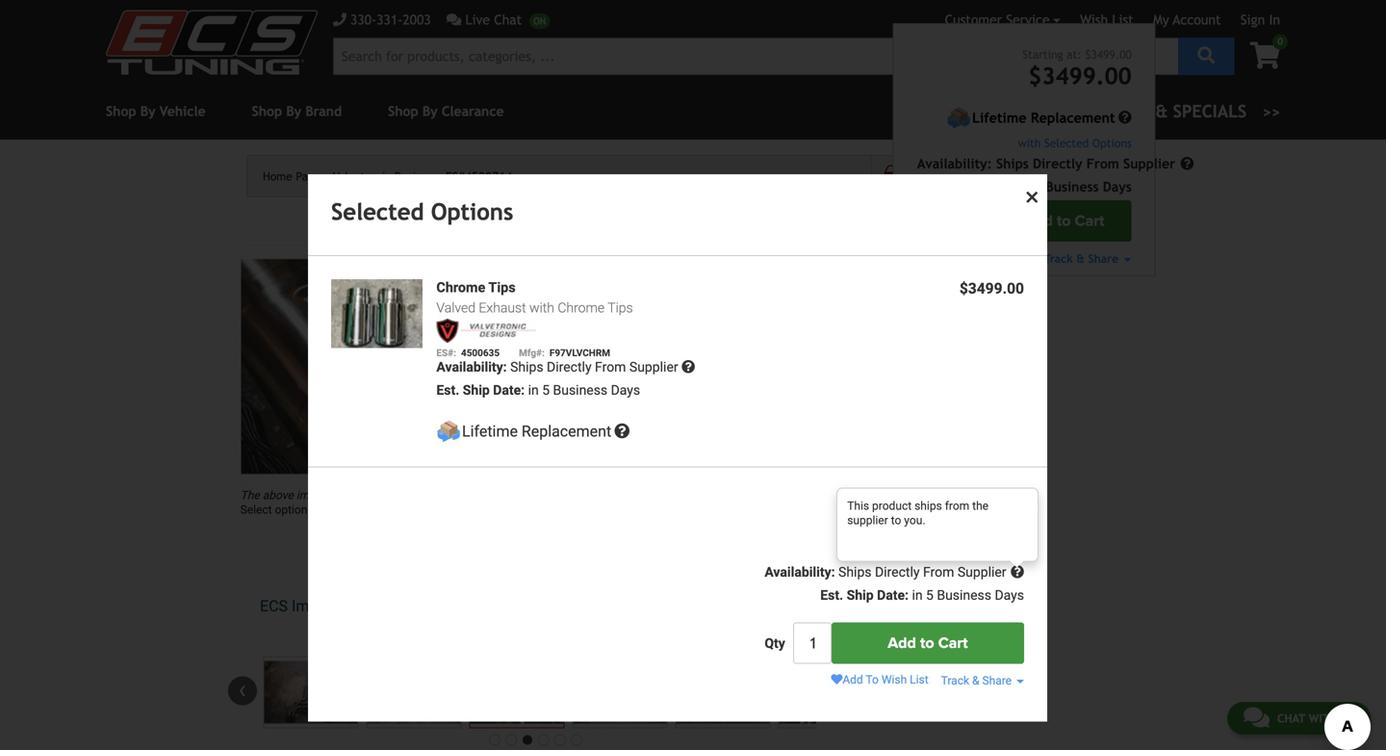 Task type: vqa. For each thing, say whether or not it's contained in the screenshot.
$
yes



Task type: describe. For each thing, give the bounding box(es) containing it.
2003
[[403, 12, 431, 27]]

330-
[[350, 12, 377, 27]]

at:
[[1067, 48, 1082, 61]]

ships for 3499.00
[[997, 156, 1029, 171]]

ecs images link
[[246, 587, 357, 625]]

2 vertical spatial 5
[[926, 588, 934, 603]]

brand
[[306, 104, 342, 119]]

your vehicle please tap 'select' to pick a vehicle
[[919, 161, 1123, 191]]

330-331-2003 link
[[333, 10, 431, 30]]

0 link
[[1235, 34, 1288, 71]]

phone image
[[333, 13, 347, 26]]

ecs
[[260, 597, 288, 615]]

ships for valved exhaust with chrome tips
[[510, 359, 544, 375]]

1 horizontal spatial date:
[[877, 588, 909, 603]]

0 vertical spatial in
[[1018, 179, 1030, 195]]

1 vertical spatial selected
[[331, 198, 424, 225]]

options
[[275, 503, 313, 516]]

images
[[292, 597, 343, 615]]

availability: for 3499.00
[[917, 156, 992, 171]]

0 vertical spatial selected
[[1045, 136, 1089, 150]]

331-
[[377, 12, 403, 27]]

live chat
[[466, 12, 522, 27]]

sign in link
[[1241, 12, 1281, 27]]

from for valved exhaust with chrome tips
[[595, 359, 626, 375]]

'select'
[[984, 175, 1025, 191]]

1 horizontal spatial add to wish list link
[[932, 250, 1032, 264]]

with inside the chrome tips valved exhaust with chrome tips
[[530, 300, 555, 316]]

1 horizontal spatial availability:
[[765, 564, 835, 580]]

1 horizontal spatial directly
[[875, 564, 920, 580]]

supplier for valved exhaust with chrome tips
[[630, 359, 678, 375]]

by for brand
[[286, 104, 302, 119]]

2 vertical spatial from
[[923, 564, 955, 580]]

f9798polishcatba
[[612, 412, 701, 424]]

1 vertical spatial in
[[528, 382, 539, 398]]

es#4508714
[[446, 169, 512, 183]]

cat-
[[687, 244, 719, 264]]

1 vertical spatial 5
[[542, 382, 550, 398]]

est. for question circle image related to ships directly from supplier
[[821, 588, 844, 603]]

1 horizontal spatial question circle image
[[1119, 111, 1132, 124]]

valved inside valved sport cat-back exhaust system - polished - f97/f98 x3m/x4m choose from multiple tip styles
[[582, 244, 635, 264]]

1 vertical spatial add to wish list
[[843, 673, 929, 687]]

only.
[[466, 489, 490, 502]]

1 vertical spatial add to cart button
[[832, 623, 1025, 664]]

wish list link
[[1080, 12, 1134, 27]]

please
[[919, 175, 959, 191]]

+
[[1013, 175, 1054, 217]]

home
[[263, 169, 293, 183]]

0 horizontal spatial selected options
[[331, 198, 514, 225]]

f97/f98
[[582, 282, 649, 302]]

in 5 business days
[[1018, 179, 1132, 195]]

comments image
[[447, 13, 462, 26]]

1 vertical spatial add to wish list link
[[831, 673, 929, 687]]

track
[[941, 674, 970, 688]]

0 horizontal spatial business
[[553, 382, 608, 398]]

0 vertical spatial tips
[[489, 279, 516, 296]]

0 vertical spatial wish
[[1080, 12, 1108, 27]]

vehicle
[[1082, 175, 1123, 191]]

sales
[[1103, 101, 1151, 121]]

your
[[919, 161, 942, 175]]

live chat link
[[447, 10, 550, 30]]

starting at: $ 3499.00 3499.00
[[1023, 48, 1132, 90]]

1 vertical spatial wish
[[984, 250, 1009, 264]]

my account
[[1153, 12, 1222, 27]]

1 vertical spatial chat
[[1278, 712, 1306, 725]]

0 vertical spatial select
[[1087, 176, 1121, 188]]

in
[[1270, 12, 1281, 27]]

2 vertical spatial in
[[912, 588, 923, 603]]

1 horizontal spatial business
[[937, 588, 992, 603]]

above
[[263, 489, 293, 502]]

shop by clearance
[[388, 104, 504, 119]]

sport
[[640, 244, 682, 264]]

0 vertical spatial 5
[[1034, 179, 1042, 195]]

valved sport cat-back exhaust system - polished - f97/f98 x3m/x4m choose from multiple tip styles
[[582, 244, 800, 321]]

x3m/x4m
[[653, 282, 733, 302]]

chat with us
[[1278, 712, 1355, 725]]

list for the bottom "add to wish list" link
[[910, 673, 929, 687]]

4500635
[[461, 347, 500, 359]]

my account link
[[1153, 12, 1222, 27]]

styles
[[731, 305, 765, 321]]

2 vertical spatial wish
[[882, 673, 907, 687]]

0 vertical spatial date:
[[493, 382, 525, 398]]

es#:
[[582, 396, 602, 407]]

2 vertical spatial availability: ships directly from supplier
[[765, 564, 1010, 580]]

availability: ships directly from supplier for 3499.00
[[917, 156, 1180, 171]]

heart image for the bottom "add to wish list" link
[[831, 674, 843, 685]]

directly for valved exhaust with chrome tips
[[547, 359, 592, 375]]

330-331-2003
[[350, 12, 431, 27]]

purposes
[[416, 489, 463, 502]]

below.
[[316, 503, 349, 516]]

account
[[1173, 12, 1222, 27]]

ship for question circle image related to ships directly from supplier
[[847, 588, 874, 603]]

valvetronic designs link
[[333, 169, 442, 183]]

a
[[1071, 175, 1078, 191]]

my
[[1153, 12, 1170, 27]]

availability: for valved exhaust with chrome tips
[[437, 359, 507, 375]]

starting
[[1023, 48, 1064, 61]]

exhaust inside valved sport cat-back exhaust system - polished - f97/f98 x3m/x4m choose from multiple tip styles
[[582, 263, 645, 283]]

1 horizontal spatial cart
[[1075, 212, 1105, 230]]

heart image for rightmost "add to wish list" link
[[932, 251, 944, 263]]

directly for 3499.00
[[1033, 156, 1083, 171]]

0 horizontal spatial options
[[431, 198, 514, 225]]

pick
[[1043, 175, 1068, 191]]

image
[[296, 489, 328, 502]]

0 horizontal spatial cart
[[939, 634, 968, 653]]

0 vertical spatial valvetronic designs image
[[437, 319, 536, 343]]

1 vertical spatial est. ship date: in 5 business days
[[821, 588, 1025, 603]]

question circle image for ships directly from supplier
[[1011, 565, 1025, 579]]

1 horizontal spatial add to cart
[[1025, 212, 1105, 230]]

replacement for this product is lifetime replacement eligible icon
[[522, 422, 612, 441]]

home page link
[[263, 169, 330, 183]]

2 vertical spatial ships
[[839, 564, 872, 580]]

this product is lifetime replacement eligible image
[[947, 106, 971, 130]]

polished
[[722, 263, 790, 283]]

select link
[[1087, 174, 1121, 190]]

illustrative
[[360, 489, 413, 502]]

track & share
[[941, 674, 1015, 688]]

days for question circle icon corresponding to valved exhaust with chrome tips
[[611, 382, 640, 398]]

› link
[[821, 676, 850, 705]]

1 vertical spatial chrome
[[558, 300, 605, 316]]

chat with us link
[[1228, 702, 1371, 735]]

›
[[832, 676, 840, 702]]

designs
[[395, 169, 433, 183]]

to for rightmost "add to wish list" link
[[968, 250, 980, 264]]

back
[[719, 244, 758, 264]]

1 horizontal spatial add to wish list
[[944, 250, 1032, 264]]

clearance
[[442, 104, 504, 119]]

is
[[331, 489, 340, 502]]

0 horizontal spatial est. ship date: in 5 business days
[[437, 382, 640, 398]]

0 horizontal spatial add to cart
[[888, 634, 968, 653]]

0 vertical spatial add to cart button
[[997, 200, 1132, 242]]

us
[[1341, 712, 1355, 725]]

page
[[296, 169, 320, 183]]

sales & specials link
[[983, 98, 1281, 124]]



Task type: locate. For each thing, give the bounding box(es) containing it.
2 vertical spatial directly
[[875, 564, 920, 580]]

& for sales
[[1156, 101, 1168, 121]]

0 vertical spatial question circle image
[[615, 423, 630, 439]]

- left back
[[713, 263, 718, 283]]

0 horizontal spatial valved
[[437, 300, 476, 316]]

days
[[1103, 179, 1132, 195], [611, 382, 640, 398], [995, 588, 1025, 603]]

0 horizontal spatial directly
[[547, 359, 592, 375]]

question circle image for valved exhaust with chrome tips
[[682, 360, 695, 374]]

sign in
[[1241, 12, 1281, 27]]

2 horizontal spatial question circle image
[[1181, 157, 1194, 170]]

1 - from the left
[[713, 263, 718, 283]]

1 vertical spatial valvetronic designs image
[[582, 365, 682, 389]]

0 horizontal spatial from
[[595, 359, 626, 375]]

0 horizontal spatial &
[[973, 674, 980, 688]]

1 vertical spatial question circle image
[[1181, 157, 1194, 170]]

options
[[1093, 136, 1132, 150], [431, 198, 514, 225]]

chat
[[494, 12, 522, 27], [1278, 712, 1306, 725]]

1 vertical spatial business
[[553, 382, 608, 398]]

select
[[1087, 176, 1121, 188], [240, 503, 272, 516]]

0 horizontal spatial est.
[[437, 382, 460, 398]]

add to wish list link left the 'track'
[[831, 673, 929, 687]]

shop
[[252, 104, 282, 119], [388, 104, 418, 119]]

cart up the 'track'
[[939, 634, 968, 653]]

shop by brand
[[252, 104, 342, 119]]

1 shop from the left
[[252, 104, 282, 119]]

0 vertical spatial heart image
[[932, 251, 944, 263]]

lifetime replacement for this product is lifetime replacement eligible icon
[[462, 422, 612, 441]]

add to wish list right › at the right bottom of page
[[843, 673, 929, 687]]

lifetime replacement down starting at: $ 3499.00 3499.00 on the top of page
[[973, 110, 1116, 126]]

availability:
[[917, 156, 992, 171], [437, 359, 507, 375], [765, 564, 835, 580]]

multiple
[[662, 305, 710, 321]]

valvetronic designs image
[[437, 319, 536, 343], [582, 365, 682, 389]]

list for rightmost "add to wish list" link
[[1013, 250, 1032, 264]]

1 horizontal spatial supplier
[[958, 564, 1007, 580]]

add to wish list
[[944, 250, 1032, 264], [843, 673, 929, 687]]

2 horizontal spatial directly
[[1033, 156, 1083, 171]]

selected up a
[[1045, 136, 1089, 150]]

wish up $
[[1080, 12, 1108, 27]]

from for 3499.00
[[1087, 156, 1120, 171]]

4508714
[[607, 396, 644, 407]]

sales & specials
[[1103, 101, 1247, 121]]

0
[[1278, 36, 1283, 47]]

1 vertical spatial tips
[[608, 300, 633, 316]]

list down +
[[1013, 250, 1032, 264]]

1 horizontal spatial selected
[[1045, 136, 1089, 150]]

‹
[[239, 676, 246, 702]]

$
[[1085, 48, 1092, 61]]

2 horizontal spatial days
[[1103, 179, 1132, 195]]

track & share button
[[941, 674, 1025, 688]]

question circle image up select link at top right
[[1119, 111, 1132, 124]]

replacement for this product is lifetime replacement eligible image
[[1031, 110, 1116, 126]]

lifetime for this product is lifetime replacement eligible image
[[973, 110, 1027, 126]]

1 horizontal spatial ships
[[839, 564, 872, 580]]

the
[[240, 489, 260, 502]]

to
[[968, 250, 980, 264], [866, 673, 879, 687]]

1 horizontal spatial est.
[[821, 588, 844, 603]]

5
[[1034, 179, 1042, 195], [542, 382, 550, 398], [926, 588, 934, 603]]

to down tap
[[968, 250, 980, 264]]

lifetime replacement for this product is lifetime replacement eligible image
[[973, 110, 1116, 126]]

0 vertical spatial &
[[1156, 101, 1168, 121]]

1 vertical spatial exhaust
[[479, 300, 526, 316]]

ship
[[463, 382, 490, 398], [847, 588, 874, 603]]

heart image
[[932, 251, 944, 263], [831, 674, 843, 685]]

1 horizontal spatial list
[[1013, 250, 1032, 264]]

valvetronic
[[333, 169, 391, 183]]

search image
[[1198, 47, 1215, 64]]

by left brand
[[286, 104, 302, 119]]

shop by brand link
[[252, 104, 342, 119]]

add to wish list link
[[932, 250, 1032, 264], [831, 673, 929, 687]]

lifetime for this product is lifetime replacement eligible icon
[[462, 422, 518, 441]]

None text field
[[793, 623, 832, 664]]

valved up 4500635
[[437, 300, 476, 316]]

select inside the above image is for illustrative purposes only. select options below.
[[240, 503, 272, 516]]

0 horizontal spatial ship
[[463, 382, 490, 398]]

est. for question circle icon corresponding to valved exhaust with chrome tips
[[437, 382, 460, 398]]

1 horizontal spatial replacement
[[1031, 110, 1116, 126]]

add
[[1025, 212, 1053, 230], [944, 250, 965, 264], [888, 634, 917, 653], [843, 673, 863, 687]]

1 horizontal spatial in
[[912, 588, 923, 603]]

chrome tips valved exhaust with chrome tips
[[437, 279, 633, 316]]

est. ship date: in 5 business days down f97vlvchrm
[[437, 382, 640, 398]]

valved inside the chrome tips valved exhaust with chrome tips
[[437, 300, 476, 316]]

availability: ships directly from supplier
[[917, 156, 1180, 171], [437, 359, 682, 375], [765, 564, 1010, 580]]

ships
[[997, 156, 1029, 171], [510, 359, 544, 375], [839, 564, 872, 580]]

days for question circle image related to ships directly from supplier
[[995, 588, 1025, 603]]

the above image is for illustrative purposes only. select options below.
[[240, 489, 490, 516]]

live
[[466, 12, 490, 27]]

add to cart up the 'track'
[[888, 634, 968, 653]]

0 vertical spatial days
[[1103, 179, 1132, 195]]

options down sales on the right top of the page
[[1093, 136, 1132, 150]]

selected options up select link at top right
[[1045, 136, 1132, 150]]

wish list
[[1080, 12, 1134, 27]]

selected options
[[1045, 136, 1132, 150], [331, 198, 514, 225]]

1 horizontal spatial to
[[968, 250, 980, 264]]

ecs images
[[260, 597, 343, 615]]

valved up f97/f98 at the top of page
[[582, 244, 635, 264]]

1 vertical spatial select
[[240, 503, 272, 516]]

share
[[983, 674, 1012, 688]]

0 horizontal spatial wish
[[882, 673, 907, 687]]

est. ship date: in 5 business days up the 'track'
[[821, 588, 1025, 603]]

to for the bottom "add to wish list" link
[[866, 673, 879, 687]]

with left us
[[1309, 712, 1338, 725]]

wish
[[1080, 12, 1108, 27], [984, 250, 1009, 264], [882, 673, 907, 687]]

date:
[[493, 382, 525, 398], [877, 588, 909, 603]]

& for track
[[973, 674, 980, 688]]

tips up 4500635
[[489, 279, 516, 296]]

valvetronic designs image up 4500635
[[437, 319, 536, 343]]

question circle image
[[1119, 111, 1132, 124], [1181, 157, 1194, 170], [682, 360, 695, 374]]

to for topmost add to cart button
[[1057, 212, 1071, 230]]

by
[[286, 104, 302, 119], [423, 104, 438, 119]]

from
[[1087, 156, 1120, 171], [595, 359, 626, 375], [923, 564, 955, 580]]

days right a
[[1103, 179, 1132, 195]]

in
[[1018, 179, 1030, 195], [528, 382, 539, 398], [912, 588, 923, 603]]

exhaust
[[582, 263, 645, 283], [479, 300, 526, 316]]

est. up › at the right bottom of page
[[821, 588, 844, 603]]

es#4508714 - f9798polishcatba - valved sport cat-back exhaust system - polished - f97/f98 x3m/x4m - choose from multiple tip styles - valvetronic designs - bmw image
[[240, 245, 564, 488], [263, 656, 359, 728], [366, 656, 462, 728], [469, 656, 565, 728], [572, 656, 668, 728], [675, 656, 771, 728], [778, 656, 874, 728]]

0 horizontal spatial add to wish list
[[843, 673, 929, 687]]

cart down in 5 business days
[[1075, 212, 1105, 230]]

0 horizontal spatial select
[[240, 503, 272, 516]]

exhaust up choose
[[582, 263, 645, 283]]

0 vertical spatial list
[[1112, 12, 1134, 27]]

tips up f97vlvchrm
[[608, 300, 633, 316]]

directly
[[1033, 156, 1083, 171], [547, 359, 592, 375], [875, 564, 920, 580]]

1 horizontal spatial valvetronic designs image
[[582, 365, 682, 389]]

0 vertical spatial valved
[[582, 244, 635, 264]]

0 horizontal spatial date:
[[493, 382, 525, 398]]

valvetronic designs image up 4508714
[[582, 365, 682, 389]]

shop by clearance link
[[388, 104, 504, 119]]

0 horizontal spatial by
[[286, 104, 302, 119]]

options down es#4508714
[[431, 198, 514, 225]]

1 vertical spatial to
[[1057, 212, 1071, 230]]

tip
[[713, 305, 728, 321]]

qty
[[765, 635, 786, 651]]

supplier for 3499.00
[[1124, 156, 1176, 171]]

replacement down starting at: $ 3499.00 3499.00 on the top of page
[[1031, 110, 1116, 126]]

2 - from the left
[[795, 263, 800, 283]]

1 horizontal spatial shop
[[388, 104, 418, 119]]

selected
[[1045, 136, 1089, 150], [331, 198, 424, 225]]

lifetime replacement down es#:
[[462, 422, 612, 441]]

lifetime replacement
[[973, 110, 1116, 126], [462, 422, 612, 441]]

add to cart
[[1025, 212, 1105, 230], [888, 634, 968, 653]]

2 by from the left
[[423, 104, 438, 119]]

0 horizontal spatial ships
[[510, 359, 544, 375]]

question circle image down multiple
[[682, 360, 695, 374]]

2 vertical spatial supplier
[[958, 564, 1007, 580]]

0 vertical spatial replacement
[[1031, 110, 1116, 126]]

‹ link
[[228, 676, 257, 705]]

availability: up please
[[917, 156, 992, 171]]

with up f97vlvchrm
[[530, 300, 555, 316]]

& inside sales & specials link
[[1156, 101, 1168, 121]]

2 vertical spatial list
[[910, 673, 929, 687]]

1 horizontal spatial ship
[[847, 588, 874, 603]]

ship for question circle icon corresponding to valved exhaust with chrome tips
[[463, 382, 490, 398]]

0 horizontal spatial replacement
[[522, 422, 612, 441]]

3499.00
[[1092, 48, 1132, 61], [1042, 63, 1132, 90], [968, 280, 1025, 298], [935, 492, 1025, 519]]

0 vertical spatial business
[[1046, 179, 1099, 195]]

question circle image for lifetime replacement
[[615, 423, 630, 439]]

1 vertical spatial lifetime replacement
[[462, 422, 612, 441]]

valvetronic designs
[[333, 169, 433, 183]]

- right polished
[[795, 263, 800, 283]]

exhaust up 4500635
[[479, 300, 526, 316]]

0 horizontal spatial shop
[[252, 104, 282, 119]]

lifetime right this product is lifetime replacement eligible icon
[[462, 422, 518, 441]]

list left my
[[1112, 12, 1134, 27]]

add to cart down in 5 business days
[[1025, 212, 1105, 230]]

home page
[[263, 169, 320, 183]]

0 vertical spatial to
[[968, 250, 980, 264]]

0 vertical spatial options
[[1093, 136, 1132, 150]]

0 vertical spatial selected options
[[1045, 136, 1132, 150]]

1 horizontal spatial exhaust
[[582, 263, 645, 283]]

1 horizontal spatial &
[[1156, 101, 1168, 121]]

es#: 4508714 f9798polishcatba
[[582, 396, 701, 424]]

& right the 'track'
[[973, 674, 980, 688]]

shop for shop by brand
[[252, 104, 282, 119]]

None text field
[[951, 200, 993, 242]]

0 vertical spatial add to cart
[[1025, 212, 1105, 230]]

this product is lifetime replacement eligible image
[[437, 420, 461, 444]]

2 shop from the left
[[388, 104, 418, 119]]

by for clearance
[[423, 104, 438, 119]]

shop up designs
[[388, 104, 418, 119]]

0 horizontal spatial exhaust
[[479, 300, 526, 316]]

selected down valvetronic designs
[[331, 198, 424, 225]]

selected options down designs
[[331, 198, 514, 225]]

add to cart button
[[997, 200, 1132, 242], [832, 623, 1025, 664]]

0 vertical spatial est. ship date: in 5 business days
[[437, 382, 640, 398]]

to
[[1028, 175, 1040, 191], [1057, 212, 1071, 230], [921, 634, 935, 653]]

0 horizontal spatial question circle image
[[615, 423, 630, 439]]

0 vertical spatial est.
[[437, 382, 460, 398]]

question circle image
[[615, 423, 630, 439], [1011, 565, 1025, 579]]

1 horizontal spatial selected options
[[1045, 136, 1132, 150]]

question circle image for 3499.00
[[1181, 157, 1194, 170]]

1 by from the left
[[286, 104, 302, 119]]

system
[[650, 263, 708, 283]]

0 vertical spatial ships
[[997, 156, 1029, 171]]

for
[[343, 489, 357, 502]]

0 vertical spatial add to wish list link
[[932, 250, 1032, 264]]

est. up this product is lifetime replacement eligible icon
[[437, 382, 460, 398]]

1 vertical spatial days
[[611, 382, 640, 398]]

chrome up 4500635
[[437, 279, 486, 296]]

sign
[[1241, 12, 1265, 27]]

wish right › at the right bottom of page
[[882, 673, 907, 687]]

days up share
[[995, 588, 1025, 603]]

availability: ships directly from supplier for valved exhaust with chrome tips
[[437, 359, 682, 375]]

list left the 'track'
[[910, 673, 929, 687]]

chat left us
[[1278, 712, 1306, 725]]

add to cart button down in 5 business days
[[997, 200, 1132, 242]]

0 vertical spatial ship
[[463, 382, 490, 398]]

choose
[[582, 305, 627, 321]]

with
[[530, 300, 555, 316], [1309, 712, 1338, 725]]

& right sales on the right top of the page
[[1156, 101, 1168, 121]]

select down the
[[240, 503, 272, 516]]

add to cart button up the 'track'
[[832, 623, 1025, 664]]

from
[[631, 305, 659, 321]]

0 horizontal spatial chrome
[[437, 279, 486, 296]]

1 vertical spatial ships
[[510, 359, 544, 375]]

with inside chat with us link
[[1309, 712, 1338, 725]]

to inside 'your vehicle please tap 'select' to pick a vehicle'
[[1028, 175, 1040, 191]]

shop for shop by clearance
[[388, 104, 418, 119]]

tap
[[962, 175, 981, 191]]

1 horizontal spatial wish
[[984, 250, 1009, 264]]

to right › at the right bottom of page
[[866, 673, 879, 687]]

0 horizontal spatial in
[[528, 382, 539, 398]]

vehicle
[[945, 161, 982, 175]]

0 horizontal spatial valvetronic designs image
[[437, 319, 536, 343]]

0 horizontal spatial with
[[530, 300, 555, 316]]

availability: up qty
[[765, 564, 835, 580]]

chat inside "link"
[[494, 12, 522, 27]]

1 vertical spatial to
[[866, 673, 879, 687]]

0 horizontal spatial add to wish list link
[[831, 673, 929, 687]]

days right es#:
[[611, 382, 640, 398]]

1 horizontal spatial days
[[995, 588, 1025, 603]]

2 horizontal spatial in
[[1018, 179, 1030, 195]]

1 horizontal spatial tips
[[608, 300, 633, 316]]

0 horizontal spatial list
[[910, 673, 929, 687]]

0 horizontal spatial heart image
[[831, 674, 843, 685]]

chrome up f97vlvchrm
[[558, 300, 605, 316]]

exhaust inside the chrome tips valved exhaust with chrome tips
[[479, 300, 526, 316]]

tips
[[489, 279, 516, 296], [608, 300, 633, 316]]

0 horizontal spatial supplier
[[630, 359, 678, 375]]

1 vertical spatial supplier
[[630, 359, 678, 375]]

add to wish list down 'select' at top
[[944, 250, 1032, 264]]

select right a
[[1087, 176, 1121, 188]]

2 vertical spatial business
[[937, 588, 992, 603]]

replacement down es#:
[[522, 422, 612, 441]]

specials
[[1173, 101, 1247, 121]]

0 vertical spatial from
[[1087, 156, 1120, 171]]

0 vertical spatial question circle image
[[1119, 111, 1132, 124]]

question circle image down sales & specials
[[1181, 157, 1194, 170]]

0 horizontal spatial to
[[921, 634, 935, 653]]

chat right live
[[494, 12, 522, 27]]

by left clearance
[[423, 104, 438, 119]]

wish down 'select' at top
[[984, 250, 1009, 264]]

f97vlvchrm
[[550, 347, 610, 359]]

add to wish list link down tap
[[932, 250, 1032, 264]]

ecs tuning image
[[106, 10, 318, 75]]

shop left brand
[[252, 104, 282, 119]]

to for add to cart button to the bottom
[[921, 634, 935, 653]]

1 vertical spatial est.
[[821, 588, 844, 603]]

1 vertical spatial ship
[[847, 588, 874, 603]]

2 horizontal spatial 5
[[1034, 179, 1042, 195]]

availability: down 4500635
[[437, 359, 507, 375]]

0 horizontal spatial chat
[[494, 12, 522, 27]]

1 horizontal spatial with
[[1309, 712, 1338, 725]]

lifetime right this product is lifetime replacement eligible image
[[973, 110, 1027, 126]]



